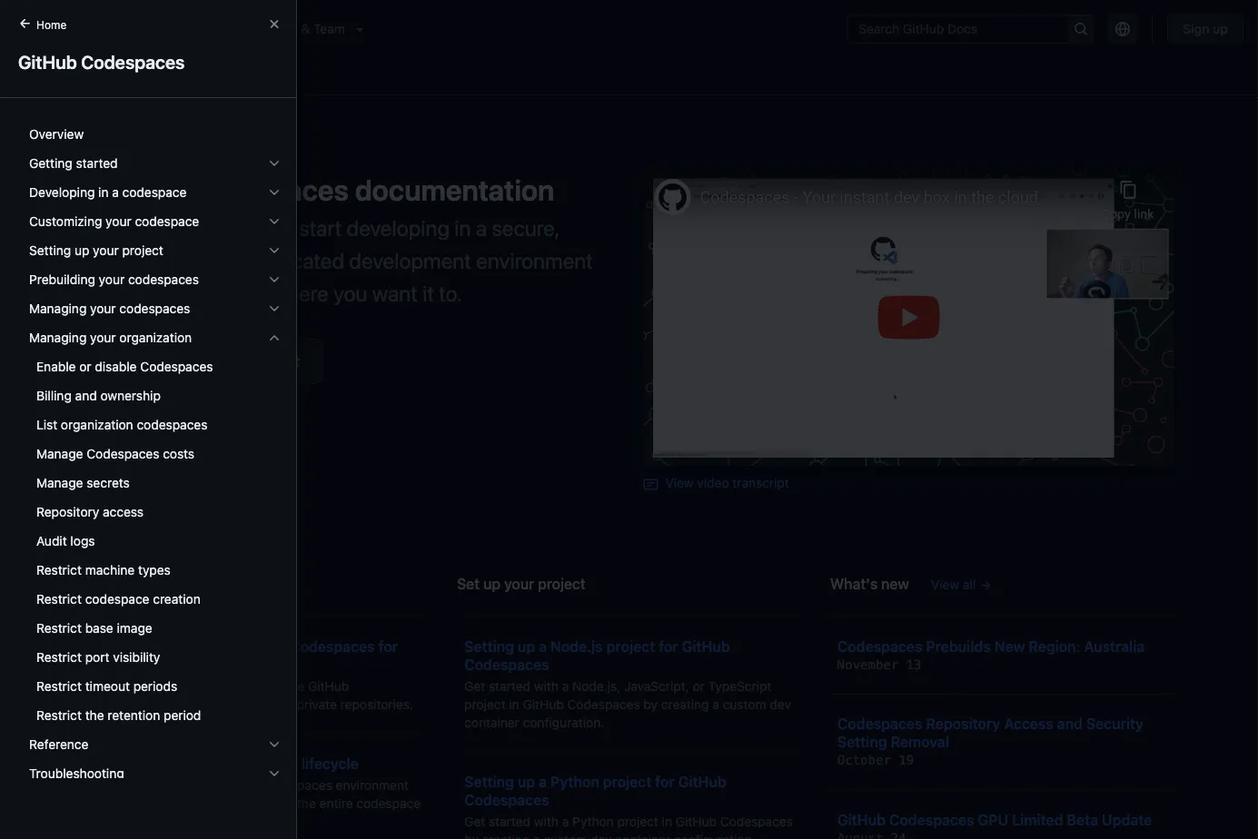 Task type: locate. For each thing, give the bounding box(es) containing it.
organization down managing your codespaces dropdown button
[[119, 330, 192, 345]]

codespace inside restrict codespace creation link
[[85, 592, 149, 607]]

enable or disable codespaces
[[36, 359, 213, 374]]

7 sc 9kayk9 0 image from the top
[[267, 767, 282, 781]]

or right enable
[[79, 359, 91, 374]]

restrict up reference
[[36, 708, 82, 723]]

and right 'access'
[[1057, 715, 1083, 733]]

none search field inside main banner
[[847, 15, 1094, 44]]

close image
[[267, 17, 282, 31]]

how
[[186, 281, 226, 306]]

your down managing your codespaces in the top of the page
[[90, 330, 116, 345]]

1 vertical spatial with
[[534, 814, 559, 829]]

0 vertical spatial by
[[644, 697, 658, 712]]

managing inside managing your codespaces dropdown button
[[29, 301, 87, 316]]

restrict machine types link
[[22, 556, 289, 585]]

manage for manage secrets
[[36, 476, 83, 491]]

2 with from the top
[[534, 814, 559, 829]]

1 horizontal spatial overview
[[107, 353, 170, 370]]

1 vertical spatial by
[[464, 832, 479, 839]]

codespace down developing in a codespace dropdown button
[[135, 214, 199, 229]]

manage
[[36, 446, 83, 461], [36, 476, 83, 491]]

1 view all link from the left
[[173, 575, 234, 594]]

you down restrict port visibility
[[91, 679, 113, 694]]

1 horizontal spatial view all
[[931, 577, 976, 592]]

view all for start here
[[173, 577, 218, 592]]

the inside 'managing your organization' element
[[85, 708, 104, 723]]

for inside setting up a python project for github codespaces get started with a python project in github codespaces by creating a custom dev container configuration.
[[655, 773, 675, 790]]

which
[[186, 679, 220, 694]]

1 you from the top
[[91, 679, 113, 694]]

overview link up ownership
[[84, 339, 193, 384]]

started inside setting up a python project for github codespaces get started with a python project in github codespaces by creating a custom dev container configuration.
[[489, 814, 531, 829]]

2 all from the left
[[963, 577, 976, 592]]

2 horizontal spatial or
[[693, 679, 705, 694]]

development
[[349, 248, 471, 273]]

0 vertical spatial custom
[[723, 697, 766, 712]]

2 sc 9kayk9 0 image from the top
[[267, 302, 282, 316]]

free, pro, & team
[[241, 21, 345, 36]]

0 vertical spatial started
[[76, 156, 118, 171]]

2 sc 9kayk9 0 image from the top
[[267, 185, 282, 200]]

2 vertical spatial codespaces
[[137, 417, 207, 432]]

1 vertical spatial or
[[154, 638, 168, 655]]

sc 9kayk9 0 image inside customizing your codespace dropdown button
[[267, 214, 282, 229]]

1 vertical spatial dev
[[590, 832, 612, 839]]

all right 'creation'
[[205, 577, 218, 592]]

up inside setting up a python project for github codespaces get started with a python project in github codespaces by creating a custom dev container configuration.
[[518, 773, 535, 790]]

data
[[199, 796, 225, 811]]

codespace
[[122, 185, 187, 200], [135, 214, 199, 229], [167, 215, 271, 241], [85, 592, 149, 607], [223, 755, 298, 772], [356, 796, 421, 811]]

0 horizontal spatial overview
[[29, 127, 84, 142]]

maintain
[[117, 796, 166, 811]]

2 managing your organization element from the top
[[15, 352, 296, 730]]

prebuilds
[[926, 638, 991, 655]]

manage up repository access
[[36, 476, 83, 491]]

0 vertical spatial managing
[[29, 301, 87, 316]]

view for codespaces prebuilds new region: australia
[[931, 577, 959, 592]]

0 vertical spatial or
[[79, 359, 91, 374]]

0 vertical spatial environment
[[476, 248, 593, 273]]

you inside the enabling or disabling github codespaces for your organization you can control which users can use github codespaces in your organization's private repositories.
[[91, 679, 113, 694]]

0 vertical spatial overview
[[29, 127, 84, 142]]

0 horizontal spatial the
[[85, 708, 104, 723]]

for for setting up a node.js project for github codespaces
[[659, 638, 678, 655]]

codespace down machine
[[85, 592, 149, 607]]

works
[[126, 281, 181, 306]]

in inside setting up a python project for github codespaces get started with a python project in github codespaces by creating a custom dev container configuration.
[[662, 814, 672, 829]]

sc 9kayk9 0 image inside 'managing your organization' dropdown button
[[267, 331, 282, 345]]

custom inside setting up a python project for github codespaces get started with a python project in github codespaces by creating a custom dev container configuration.
[[544, 832, 587, 839]]

0 horizontal spatial or
[[79, 359, 91, 374]]

github codespaces
[[18, 51, 185, 72]]

restrict base image
[[36, 621, 152, 636]]

0 horizontal spatial environment
[[336, 778, 409, 793]]

triangle down image
[[352, 22, 367, 36]]

overview inside the github codespaces dialog
[[29, 127, 84, 142]]

all for disabling
[[205, 577, 218, 592]]

1 vertical spatial container
[[615, 832, 670, 839]]

docs
[[102, 20, 136, 38]]

1 horizontal spatial dev
[[770, 697, 791, 712]]

codespace left to
[[167, 215, 271, 241]]

up inside dropdown button
[[74, 243, 89, 258]]

4 sc 9kayk9 0 image from the top
[[267, 273, 282, 287]]

organization up control
[[126, 656, 211, 673]]

organization inside list organization codespaces link
[[61, 417, 133, 432]]

codespaces up costs
[[137, 417, 207, 432]]

with inside setting up a python project for github codespaces get started with a python project in github codespaces by creating a custom dev container configuration.
[[534, 814, 559, 829]]

setting inside setting up a node.js project for github codespaces get started with a node.js, javascript, or typescript project in github codespaces by creating a custom dev container configuration.
[[464, 638, 514, 655]]

restrict left port
[[36, 650, 82, 665]]

view all link for start here
[[173, 575, 234, 594]]

up
[[1213, 21, 1228, 36], [74, 243, 89, 258], [483, 575, 501, 592], [518, 638, 535, 655], [518, 773, 535, 790]]

started for setting up a node.js project for github codespaces
[[489, 679, 531, 694]]

2 restrict from the top
[[36, 592, 82, 607]]

codespace right "entire"
[[356, 796, 421, 811]]

overview down 'managing your organization' dropdown button
[[107, 353, 170, 370]]

view all right the types
[[173, 577, 218, 592]]

setting for project
[[29, 243, 71, 258]]

codespace down getting started dropdown button
[[122, 185, 187, 200]]

you up lifecycle.
[[91, 778, 113, 793]]

lifecycle.
[[91, 814, 143, 829]]

get inside setting up a node.js project for github codespaces get started with a node.js, javascript, or typescript project in github codespaces by creating a custom dev container configuration.
[[464, 679, 485, 694]]

0 vertical spatial you
[[91, 679, 113, 694]]

or for enable
[[79, 359, 91, 374]]

1 vertical spatial started
[[489, 679, 531, 694]]

organization down billing and ownership
[[61, 417, 133, 432]]

codespaces repository access and security setting removal october 19
[[837, 715, 1144, 768]]

1 horizontal spatial all
[[963, 577, 976, 592]]

restrict left base
[[36, 621, 82, 636]]

0 horizontal spatial dev
[[590, 832, 612, 839]]

started inside setting up a node.js project for github codespaces get started with a node.js, javascript, or typescript project in github codespaces by creating a custom dev container configuration.
[[489, 679, 531, 694]]

view right link image
[[665, 476, 694, 491]]

view all for what's new
[[931, 577, 976, 592]]

what's new
[[830, 575, 909, 592]]

2 horizontal spatial the
[[297, 796, 316, 811]]

with for python
[[534, 814, 559, 829]]

1 horizontal spatial creating
[[661, 697, 709, 712]]

codespaces for list organization codespaces
[[137, 417, 207, 432]]

all up prebuilds
[[963, 577, 976, 592]]

0 vertical spatial configuration.
[[523, 715, 604, 730]]

throughout
[[228, 796, 294, 811]]

gpu
[[978, 811, 1008, 828]]

customizing your codespace button
[[22, 207, 289, 236]]

1 vertical spatial manage
[[36, 476, 83, 491]]

disabling
[[172, 638, 234, 655]]

view all link up prebuilds
[[931, 575, 992, 594]]

your down developing in a codespace
[[106, 214, 131, 229]]

2 horizontal spatial view
[[931, 577, 959, 592]]

1 vertical spatial environment
[[336, 778, 409, 793]]

0 vertical spatial organization
[[119, 330, 192, 345]]

0 vertical spatial creating
[[661, 697, 709, 712]]

or left typescript at the bottom of the page
[[693, 679, 705, 694]]

1 vertical spatial get
[[464, 814, 485, 829]]

creating inside setting up a node.js project for github codespaces get started with a node.js, javascript, or typescript project in github codespaces by creating a custom dev container configuration.
[[661, 697, 709, 712]]

developing
[[29, 185, 95, 200]]

or inside 'link'
[[79, 359, 91, 374]]

0 vertical spatial container
[[464, 715, 519, 730]]

restrict for restrict the retention period
[[36, 708, 82, 723]]

with inside setting up a node.js project for github codespaces get started with a node.js, javascript, or typescript project in github codespaces by creating a custom dev container configuration.
[[534, 679, 559, 694]]

dev inside setting up a node.js project for github codespaces get started with a node.js, javascript, or typescript project in github codespaces by creating a custom dev container configuration.
[[770, 697, 791, 712]]

1 vertical spatial creating
[[482, 832, 530, 839]]

manage down list at the left
[[36, 446, 83, 461]]

2 view all link from the left
[[931, 575, 992, 594]]

1 vertical spatial overview link
[[84, 339, 193, 384]]

1 vertical spatial sc 9kayk9 0 image
[[267, 302, 282, 316]]

codespaces inside 'link'
[[140, 359, 213, 374]]

1 view all from the left
[[173, 577, 218, 592]]

restrict down audit logs
[[36, 563, 82, 578]]

repository up removal
[[926, 715, 1000, 733]]

2 vertical spatial or
[[693, 679, 705, 694]]

set up your project
[[457, 575, 586, 592]]

can
[[117, 679, 138, 694], [259, 679, 280, 694], [117, 778, 138, 793]]

your right set
[[504, 575, 534, 592]]

search image
[[1074, 22, 1088, 36]]

0 horizontal spatial configuration.
[[523, 715, 604, 730]]

restrict for restrict machine types
[[36, 563, 82, 578]]

access
[[1004, 715, 1053, 733]]

environment
[[476, 248, 593, 273], [336, 778, 409, 793]]

0 vertical spatial python
[[550, 773, 599, 790]]

sc 9kayk9 0 image inside developing in a codespace dropdown button
[[267, 185, 282, 200]]

setting inside setting up a python project for github codespaces get started with a python project in github codespaces by creating a custom dev container configuration.
[[464, 773, 514, 790]]

Search GitHub Docs search field
[[848, 15, 1068, 43]]

1 horizontal spatial configuration.
[[674, 832, 755, 839]]

1 managing your organization element from the top
[[15, 323, 296, 730]]

managing down prebuilding on the left top of the page
[[29, 301, 87, 316]]

update
[[1102, 811, 1152, 828]]

for inside setting up a node.js project for github codespaces get started with a node.js, javascript, or typescript project in github codespaces by creating a custom dev container configuration.
[[659, 638, 678, 655]]

up for setting up a python project for github codespaces get started with a python project in github codespaces by creating a custom dev container configuration.
[[518, 773, 535, 790]]

view video transcript
[[665, 476, 789, 491]]

managing inside 'managing your organization' dropdown button
[[29, 330, 87, 345]]

view all link
[[173, 575, 234, 594], [931, 575, 992, 594]]

project
[[122, 243, 163, 258], [538, 575, 586, 592], [607, 638, 655, 655], [464, 697, 506, 712], [603, 773, 652, 790], [617, 814, 658, 829]]

understanding the codespace lifecycle you can develop in a github codespaces environment and maintain your data throughout the entire codespace lifecycle.
[[91, 755, 421, 829]]

configurable,
[[84, 248, 205, 273]]

3 sc 9kayk9 0 image from the top
[[267, 243, 282, 258]]

1 horizontal spatial view
[[665, 476, 694, 491]]

1 horizontal spatial repository
[[926, 715, 1000, 733]]

1 vertical spatial repository
[[926, 715, 1000, 733]]

1 vertical spatial codespaces
[[119, 301, 190, 316]]

0 horizontal spatial creating
[[482, 832, 530, 839]]

None search field
[[847, 15, 1094, 44]]

1 managing from the top
[[29, 301, 87, 316]]

codespace inside developing in a codespace dropdown button
[[122, 185, 187, 200]]

2 manage from the top
[[36, 476, 83, 491]]

you
[[91, 679, 113, 694], [91, 778, 113, 793]]

prebuilding your codespaces button
[[22, 265, 289, 294]]

5 restrict from the top
[[36, 679, 82, 694]]

restrict for restrict base image
[[36, 621, 82, 636]]

up for sign up
[[1213, 21, 1228, 36]]

1 horizontal spatial or
[[154, 638, 168, 655]]

1 horizontal spatial custom
[[723, 697, 766, 712]]

sc 9kayk9 0 image down dedicated
[[267, 302, 282, 316]]

0 vertical spatial codespaces
[[128, 272, 199, 287]]

costs
[[163, 446, 194, 461]]

1 restrict from the top
[[36, 563, 82, 578]]

sc 9kayk9 0 image for setting up your project
[[267, 243, 282, 258]]

and right billing
[[75, 388, 97, 403]]

a
[[112, 185, 119, 200], [151, 215, 163, 241], [476, 215, 487, 241], [539, 638, 547, 655], [562, 679, 569, 694], [712, 697, 719, 712], [539, 773, 547, 790], [205, 778, 212, 793], [562, 814, 569, 829], [533, 832, 540, 839]]

0 vertical spatial manage
[[36, 446, 83, 461]]

4 restrict from the top
[[36, 650, 82, 665]]

can left use
[[259, 679, 280, 694]]

your down develop
[[170, 796, 196, 811]]

up inside setting up a node.js project for github codespaces get started with a node.js, javascript, or typescript project in github codespaces by creating a custom dev container configuration.
[[518, 638, 535, 655]]

sc 9kayk9 0 image for managing your organization
[[267, 331, 282, 345]]

lifecycle
[[302, 755, 359, 772]]

restrict left start at bottom left
[[36, 592, 82, 607]]

in
[[98, 185, 109, 200], [454, 215, 471, 241], [168, 697, 178, 712], [509, 697, 519, 712], [191, 778, 201, 793], [662, 814, 672, 829]]

get inside setting up a python project for github codespaces get started with a python project in github codespaces by creating a custom dev container configuration.
[[464, 814, 485, 829]]

1 all from the left
[[205, 577, 218, 592]]

1 vertical spatial organization
[[61, 417, 133, 432]]

view inside "view video transcript" link
[[665, 476, 694, 491]]

and inside 'managing your organization' element
[[75, 388, 97, 403]]

overview
[[29, 127, 84, 142], [107, 353, 170, 370]]

repository inside codespaces repository access and security setting removal october 19
[[926, 715, 1000, 733]]

6 sc 9kayk9 0 image from the top
[[267, 738, 282, 752]]

5 sc 9kayk9 0 image from the top
[[267, 331, 282, 345]]

sc 9kayk9 0 image inside troubleshooting dropdown button
[[267, 767, 282, 781]]

your up managing your codespaces in the top of the page
[[99, 272, 125, 287]]

a inside understanding the codespace lifecycle you can develop in a github codespaces environment and maintain your data throughout the entire codespace lifecycle.
[[205, 778, 212, 793]]

manage secrets link
[[22, 469, 289, 498]]

or up control
[[154, 638, 168, 655]]

sc 9kayk9 0 image inside reference dropdown button
[[267, 738, 282, 752]]

github
[[51, 20, 98, 38], [18, 51, 77, 72], [84, 173, 178, 207], [238, 638, 286, 655], [682, 638, 730, 655], [308, 679, 349, 694], [523, 697, 564, 712], [678, 773, 726, 790], [215, 778, 256, 793], [837, 811, 886, 828], [676, 814, 717, 829]]

view all link right the types
[[173, 575, 234, 594]]

javascript,
[[624, 679, 689, 694]]

0 vertical spatial get
[[464, 679, 485, 694]]

restrict port visibility
[[36, 650, 160, 665]]

2 view all from the left
[[931, 577, 976, 592]]

repository up audit logs
[[36, 505, 99, 520]]

australia
[[1084, 638, 1145, 655]]

0 vertical spatial sc 9kayk9 0 image
[[267, 214, 282, 229]]

entire
[[319, 796, 353, 811]]

restrict left the timeout
[[36, 679, 82, 694]]

audit
[[36, 534, 67, 549]]

organization inside 'managing your organization' dropdown button
[[119, 330, 192, 345]]

view right the types
[[173, 577, 201, 592]]

the up data
[[197, 755, 219, 772]]

github inside github codespaces documentation create a codespace to start developing in a secure, configurable, and dedicated development environment that works how and where you want it to.
[[84, 173, 178, 207]]

managing your organization element
[[15, 323, 296, 730], [15, 352, 296, 730]]

1 horizontal spatial by
[[644, 697, 658, 712]]

your up restrict timeout periods
[[91, 656, 122, 673]]

codespaces
[[81, 51, 185, 72], [184, 173, 349, 207], [140, 359, 213, 374], [87, 446, 159, 461], [290, 638, 375, 655], [837, 638, 922, 655], [464, 656, 549, 673], [91, 697, 164, 712], [567, 697, 640, 712], [837, 715, 922, 733], [260, 778, 332, 793], [464, 791, 549, 808], [889, 811, 974, 828], [720, 814, 793, 829]]

home link
[[11, 16, 96, 35]]

sc 9kayk9 0 image
[[267, 156, 282, 171], [267, 185, 282, 200], [267, 243, 282, 258], [267, 273, 282, 287], [267, 331, 282, 345], [267, 738, 282, 752], [267, 767, 282, 781]]

1 vertical spatial you
[[91, 778, 113, 793]]

0 vertical spatial dev
[[770, 697, 791, 712]]

repository
[[36, 505, 99, 520], [926, 715, 1000, 733]]

codespaces down prebuilding your codespaces dropdown button
[[119, 301, 190, 316]]

sc 9kayk9 0 image
[[267, 214, 282, 229], [267, 302, 282, 316]]

managing up enable
[[29, 330, 87, 345]]

0 horizontal spatial container
[[464, 715, 519, 730]]

1 horizontal spatial the
[[197, 755, 219, 772]]

sc 9kayk9 0 image inside "setting up your project" dropdown button
[[267, 243, 282, 258]]

1 horizontal spatial container
[[615, 832, 670, 839]]

managing your organization element containing enable or disable codespaces
[[15, 352, 296, 730]]

get
[[464, 679, 485, 694], [464, 814, 485, 829]]

1 with from the top
[[534, 679, 559, 694]]

custom inside setting up a node.js project for github codespaces get started with a node.js, javascript, or typescript project in github codespaces by creating a custom dev container configuration.
[[723, 697, 766, 712]]

setting up a python project for github codespaces get started with a python project in github codespaces by creating a custom dev container configuration.
[[464, 773, 793, 839]]

october 19 element
[[837, 753, 914, 768]]

0 horizontal spatial all
[[205, 577, 218, 592]]

3 restrict from the top
[[36, 621, 82, 636]]

0 vertical spatial repository
[[36, 505, 99, 520]]

or inside the enabling or disabling github codespaces for your organization you can control which users can use github codespaces in your organization's private repositories.
[[154, 638, 168, 655]]

your down create
[[93, 243, 119, 258]]

configuration. inside setting up a node.js project for github codespaces get started with a node.js, javascript, or typescript project in github codespaces by creating a custom dev container configuration.
[[523, 715, 604, 730]]

dev
[[770, 697, 791, 712], [590, 832, 612, 839]]

understanding
[[91, 755, 193, 772]]

codespaces down "setting up your project" dropdown button on the top left
[[128, 272, 199, 287]]

2 vertical spatial the
[[297, 796, 316, 811]]

0 vertical spatial with
[[534, 679, 559, 694]]

codespaces for managing your codespaces
[[119, 301, 190, 316]]

for for setting up a python project for github codespaces
[[655, 773, 675, 790]]

1 sc 9kayk9 0 image from the top
[[267, 156, 282, 171]]

for inside the enabling or disabling github codespaces for your organization you can control which users can use github codespaces in your organization's private repositories.
[[379, 638, 398, 655]]

github codespaces documentation create a codespace to start developing in a secure, configurable, and dedicated development environment that works how and where you want it to.
[[84, 173, 593, 306]]

creating inside setting up a python project for github codespaces get started with a python project in github codespaces by creating a custom dev container configuration.
[[482, 832, 530, 839]]

1 vertical spatial custom
[[544, 832, 587, 839]]

getting
[[29, 156, 72, 171]]

codespaces inside codespaces repository access and security setting removal october 19
[[837, 715, 922, 733]]

up for setting up your project
[[74, 243, 89, 258]]

sc 9kayk9 0 image inside prebuilding your codespaces dropdown button
[[267, 273, 282, 287]]

codespaces
[[128, 272, 199, 287], [119, 301, 190, 316], [137, 417, 207, 432]]

a inside developing in a codespace dropdown button
[[112, 185, 119, 200]]

1 vertical spatial the
[[197, 755, 219, 772]]

sign up link
[[1167, 15, 1244, 44]]

6 restrict from the top
[[36, 708, 82, 723]]

2 vertical spatial organization
[[126, 656, 211, 673]]

and up lifecycle.
[[91, 796, 113, 811]]

or for enabling
[[154, 638, 168, 655]]

0 horizontal spatial view all
[[173, 577, 218, 592]]

2 vertical spatial started
[[489, 814, 531, 829]]

0 horizontal spatial repository
[[36, 505, 99, 520]]

0 horizontal spatial custom
[[544, 832, 587, 839]]

managing your codespaces
[[29, 301, 190, 316]]

your up managing your organization
[[90, 301, 116, 316]]

sc 9kayk9 0 image inside managing your codespaces dropdown button
[[267, 302, 282, 316]]

environment up "entire"
[[336, 778, 409, 793]]

view right new
[[931, 577, 959, 592]]

1 vertical spatial managing
[[29, 330, 87, 345]]

and inside codespaces repository access and security setting removal october 19
[[1057, 715, 1083, 733]]

github codespaces gpu limited beta update link
[[837, 796, 1167, 839]]

github inside github codespaces gpu limited beta update link
[[837, 811, 886, 828]]

0 horizontal spatial view
[[173, 577, 201, 592]]

2 managing from the top
[[29, 330, 87, 345]]

1 get from the top
[[464, 679, 485, 694]]

the down restrict timeout periods
[[85, 708, 104, 723]]

codespace inside customizing your codespace dropdown button
[[135, 214, 199, 229]]

overview up getting
[[29, 127, 84, 142]]

restrict port visibility link
[[22, 643, 289, 672]]

restrict timeout periods
[[36, 679, 177, 694]]

managing for managing your codespaces
[[29, 301, 87, 316]]

codespaces inside 'managing your organization' element
[[137, 417, 207, 432]]

november
[[837, 657, 899, 672]]

0 horizontal spatial by
[[464, 832, 479, 839]]

organization's
[[211, 697, 293, 712]]

view all right new
[[931, 577, 976, 592]]

by
[[644, 697, 658, 712], [464, 832, 479, 839]]

sc 9kayk9 0 image inside getting started dropdown button
[[267, 156, 282, 171]]

view for enabling or disabling github codespaces for your organization
[[173, 577, 201, 592]]

0 horizontal spatial view all link
[[173, 575, 234, 594]]

2 you from the top
[[91, 778, 113, 793]]

1 horizontal spatial view all link
[[931, 575, 992, 594]]

container inside setting up a node.js project for github codespaces get started with a node.js, javascript, or typescript project in github codespaces by creating a custom dev container configuration.
[[464, 715, 519, 730]]

1 horizontal spatial environment
[[476, 248, 593, 273]]

environment down secure,
[[476, 248, 593, 273]]

sign up
[[1183, 21, 1228, 36]]

1 sc 9kayk9 0 image from the top
[[267, 214, 282, 229]]

restrict for restrict timeout periods
[[36, 679, 82, 694]]

2 get from the top
[[464, 814, 485, 829]]

in inside understanding the codespace lifecycle you can develop in a github codespaces environment and maintain your data throughout the entire codespace lifecycle.
[[191, 778, 201, 793]]

1 vertical spatial configuration.
[[674, 832, 755, 839]]

overview link up developing in a codespace dropdown button
[[22, 120, 289, 149]]

github inside github codespaces link
[[18, 51, 77, 72]]

sc 9kayk9 0 image up dedicated
[[267, 214, 282, 229]]

you inside understanding the codespace lifecycle you can develop in a github codespaces environment and maintain your data throughout the entire codespace lifecycle.
[[91, 778, 113, 793]]

start here
[[84, 575, 151, 592]]

timeout
[[85, 679, 130, 694]]

0 vertical spatial the
[[85, 708, 104, 723]]

can up maintain
[[117, 778, 138, 793]]

1 manage from the top
[[36, 446, 83, 461]]

creation
[[153, 592, 201, 607]]

the left "entire"
[[297, 796, 316, 811]]

for for enabling or disabling github codespaces for your organization
[[379, 638, 398, 655]]

setting inside dropdown button
[[29, 243, 71, 258]]

secure,
[[492, 215, 559, 241]]



Task type: vqa. For each thing, say whether or not it's contained in the screenshot.
You inside the 'Understanding The Codespace Lifecycle You Can Develop In A Github Codespaces Environment And Maintain Your Data Throughout The Entire Codespace Lifecycle.'
yes



Task type: describe. For each thing, give the bounding box(es) containing it.
managing for managing your organization
[[29, 330, 87, 345]]

troubleshooting button
[[22, 759, 289, 788]]

repositories.
[[340, 697, 413, 712]]

1 vertical spatial python
[[572, 814, 614, 829]]

troubleshooting
[[29, 766, 124, 781]]

removal
[[891, 734, 949, 751]]

codespaces for prebuilding your codespaces
[[128, 272, 199, 287]]

&
[[301, 21, 310, 36]]

1 vertical spatial overview
[[107, 353, 170, 370]]

can down the visibility
[[117, 679, 138, 694]]

november 13 element
[[837, 657, 922, 672]]

and up how
[[210, 248, 246, 273]]

setting up your project
[[29, 243, 163, 258]]

start
[[299, 215, 342, 241]]

secrets
[[87, 476, 130, 491]]

managing your organization button
[[22, 323, 289, 352]]

get for setting up a python project for github codespaces
[[464, 814, 485, 829]]

and right how
[[231, 281, 266, 306]]

the for understanding
[[197, 755, 219, 772]]

restrict timeout periods link
[[22, 672, 289, 701]]

sc 9kayk9 0 image for getting started
[[267, 156, 282, 171]]

developing in a codespace
[[29, 185, 187, 200]]

repository inside 'managing your organization' element
[[36, 505, 99, 520]]

port
[[85, 650, 109, 665]]

all for new
[[963, 577, 976, 592]]

quickstart
[[230, 353, 300, 370]]

getting started
[[29, 156, 118, 171]]

set
[[457, 575, 480, 592]]

developing
[[347, 215, 450, 241]]

quickstart link
[[207, 339, 323, 384]]

setting up a node.js project for github codespaces get started with a node.js, javascript, or typescript project in github codespaces by creating a custom dev container configuration.
[[464, 638, 791, 730]]

august 24 element
[[837, 831, 906, 839]]

billing and ownership link
[[22, 382, 289, 411]]

github codespaces link
[[15, 48, 282, 75]]

github docs
[[51, 20, 136, 38]]

sc 9kayk9 0 image for prebuilding your codespaces
[[267, 273, 282, 287]]

prebuilding your codespaces
[[29, 272, 199, 287]]

private
[[297, 697, 337, 712]]

restrict codespace creation
[[36, 592, 201, 607]]

link image
[[644, 477, 658, 492]]

github codespaces dialog
[[0, 0, 297, 839]]

logs
[[70, 534, 95, 549]]

your inside understanding the codespace lifecycle you can develop in a github codespaces environment and maintain your data throughout the entire codespace lifecycle.
[[170, 796, 196, 811]]

it
[[423, 281, 434, 306]]

select language: current language is english image
[[1116, 22, 1130, 36]]

open sidebar image
[[15, 65, 29, 80]]

team
[[313, 21, 345, 36]]

machine
[[85, 563, 135, 578]]

types
[[138, 563, 171, 578]]

video
[[697, 476, 729, 491]]

environment inside understanding the codespace lifecycle you can develop in a github codespaces environment and maintain your data throughout the entire codespace lifecycle.
[[336, 778, 409, 793]]

in inside dropdown button
[[98, 185, 109, 200]]

here
[[121, 575, 151, 592]]

view video transcript link
[[644, 476, 789, 492]]

access
[[103, 505, 144, 520]]

codespaces inside github codespaces documentation create a codespace to start developing in a secure, configurable, and dedicated development environment that works how and where you want it to.
[[184, 173, 349, 207]]

configuration. inside setting up a python project for github codespaces get started with a python project in github codespaces by creating a custom dev container configuration.
[[674, 832, 755, 839]]

environment inside github codespaces documentation create a codespace to start developing in a secure, configurable, and dedicated development environment that works how and where you want it to.
[[476, 248, 593, 273]]

enable
[[36, 359, 76, 374]]

or inside setting up a node.js project for github codespaces get started with a node.js, javascript, or typescript project in github codespaces by creating a custom dev container configuration.
[[693, 679, 705, 694]]

start
[[84, 575, 117, 592]]

node.js
[[550, 638, 603, 655]]

codespaces prebuilds new region: australia november 13
[[837, 638, 1145, 672]]

managing your organization
[[29, 330, 192, 345]]

restrict for restrict codespace creation
[[36, 592, 82, 607]]

managing your organization element containing managing your organization
[[15, 323, 296, 730]]

base
[[85, 621, 113, 636]]

get for setting up a node.js project for github codespaces
[[464, 679, 485, 694]]

project inside dropdown button
[[122, 243, 163, 258]]

security
[[1086, 715, 1144, 733]]

main banner
[[0, 0, 1258, 839]]

audit logs link
[[22, 527, 289, 556]]

customizing
[[29, 214, 102, 229]]

github inside understanding the codespace lifecycle you can develop in a github codespaces environment and maintain your data throughout the entire codespace lifecycle.
[[215, 778, 256, 793]]

beta
[[1067, 811, 1098, 828]]

github docs link
[[15, 15, 151, 44]]

sign
[[1183, 21, 1209, 36]]

where
[[271, 281, 328, 306]]

can inside understanding the codespace lifecycle you can develop in a github codespaces environment and maintain your data throughout the entire codespace lifecycle.
[[117, 778, 138, 793]]

your down the which
[[181, 697, 207, 712]]

sc 9kayk9 0 image for developing in a codespace
[[267, 185, 282, 200]]

setting up your project button
[[22, 236, 289, 265]]

started inside getting started dropdown button
[[76, 156, 118, 171]]

repository access link
[[22, 498, 289, 527]]

getting started button
[[22, 149, 289, 178]]

reference button
[[22, 730, 289, 759]]

up for set up your project
[[483, 575, 501, 592]]

codespaces inside understanding the codespace lifecycle you can develop in a github codespaces environment and maintain your data throughout the entire codespace lifecycle.
[[260, 778, 332, 793]]

up for setting up a node.js project for github codespaces get started with a node.js, javascript, or typescript project in github codespaces by creating a custom dev container configuration.
[[518, 638, 535, 655]]

pro,
[[274, 21, 298, 36]]

setting for node.js
[[464, 638, 514, 655]]

sc 9kayk9 0 image for troubleshooting
[[267, 767, 282, 781]]

by inside setting up a python project for github codespaces get started with a python project in github codespaces by creating a custom dev container configuration.
[[464, 832, 479, 839]]

developing in a codespace button
[[22, 178, 289, 207]]

sc 9kayk9 0 image for codespace
[[267, 214, 282, 229]]

codespace up throughout on the left bottom of page
[[223, 755, 298, 772]]

setting inside codespaces repository access and security setting removal october 19
[[837, 734, 887, 751]]

codespace inside github codespaces documentation create a codespace to start developing in a secure, configurable, and dedicated development environment that works how and where you want it to.
[[167, 215, 271, 241]]

dev inside setting up a python project for github codespaces get started with a python project in github codespaces by creating a custom dev container configuration.
[[590, 832, 612, 839]]

periods
[[133, 679, 177, 694]]

view all link for what's new
[[931, 575, 992, 594]]

period
[[164, 708, 201, 723]]

prebuilding
[[29, 272, 95, 287]]

typescript
[[708, 679, 772, 694]]

setting for python
[[464, 773, 514, 790]]

enabling
[[91, 638, 151, 655]]

in inside the enabling or disabling github codespaces for your organization you can control which users can use github codespaces in your organization's private repositories.
[[168, 697, 178, 712]]

repository access
[[36, 505, 144, 520]]

home
[[36, 18, 67, 31]]

want
[[372, 281, 418, 306]]

billing and ownership
[[36, 388, 161, 403]]

and inside understanding the codespace lifecycle you can develop in a github codespaces environment and maintain your data throughout the entire codespace lifecycle.
[[91, 796, 113, 811]]

organization inside the enabling or disabling github codespaces for your organization you can control which users can use github codespaces in your organization's private repositories.
[[126, 656, 211, 673]]

restrict base image link
[[22, 614, 289, 643]]

container inside setting up a python project for github codespaces get started with a python project in github codespaces by creating a custom dev container configuration.
[[615, 832, 670, 839]]

documentation
[[355, 173, 554, 207]]

restrict machine types
[[36, 563, 171, 578]]

use
[[284, 679, 304, 694]]

what's
[[830, 575, 878, 592]]

started for setting up a python project for github codespaces
[[489, 814, 531, 829]]

in inside setting up a node.js project for github codespaces get started with a node.js, javascript, or typescript project in github codespaces by creating a custom dev container configuration.
[[509, 697, 519, 712]]

new
[[881, 575, 909, 592]]

the for restrict
[[85, 708, 104, 723]]

codespaces inside the codespaces prebuilds new region: australia november 13
[[837, 638, 922, 655]]

dedicated
[[250, 248, 344, 273]]

image
[[117, 621, 152, 636]]

0 vertical spatial overview link
[[22, 120, 289, 149]]

sc 9kayk9 0 image for codespaces
[[267, 302, 282, 316]]

sc 9kayk9 0 image for reference
[[267, 738, 282, 752]]

free, pro, & team button
[[181, 15, 371, 43]]

manage for manage codespaces costs
[[36, 446, 83, 461]]

in inside github codespaces documentation create a codespace to start developing in a secure, configurable, and dedicated development environment that works how and where you want it to.
[[454, 215, 471, 241]]

node.js,
[[572, 679, 621, 694]]

free,
[[241, 21, 271, 36]]

disable
[[95, 359, 137, 374]]

to.
[[439, 281, 462, 306]]

by inside setting up a node.js project for github codespaces get started with a node.js, javascript, or typescript project in github codespaces by creating a custom dev container configuration.
[[644, 697, 658, 712]]

github inside github docs link
[[51, 20, 98, 38]]

restrict for restrict port visibility
[[36, 650, 82, 665]]

with for node.js
[[534, 679, 559, 694]]



